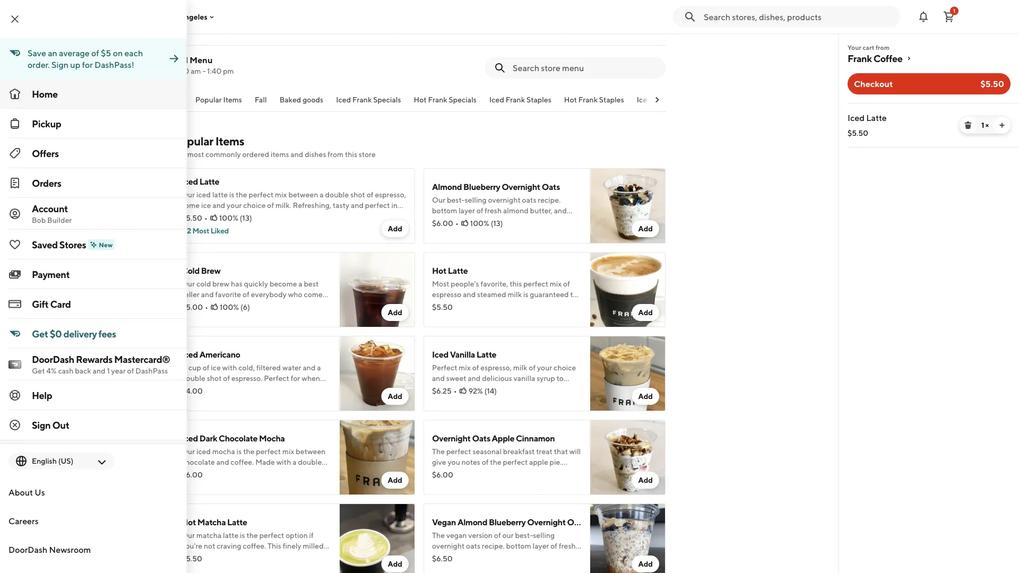 Task type: locate. For each thing, give the bounding box(es) containing it.
add button for hot matcha latte
[[382, 556, 409, 573]]

popular items button
[[195, 95, 242, 112]]

iced hot matcha, chai and teas
[[637, 95, 743, 104]]

doordash down careers
[[8, 545, 47, 555]]

latte for iced latte our iced latte is the perfect mix between a double shot of espresso, some ice and your choice of milk. refreshing, tasty and perfect in any weather. 16 oz.
[[200, 177, 219, 187]]

pickup
[[32, 118, 61, 129]]

iced
[[336, 95, 351, 104], [490, 95, 504, 104], [637, 95, 652, 104], [848, 113, 865, 123], [182, 177, 198, 187], [182, 350, 198, 360], [432, 350, 449, 360], [182, 434, 198, 444]]

orders link
[[0, 168, 187, 198]]

get left 4%
[[32, 367, 45, 375]]

2 specials from the left
[[449, 95, 477, 104]]

frank inside hot frank staples button
[[579, 95, 598, 104]]

0 vertical spatial 1
[[954, 8, 956, 14]]

americano
[[200, 350, 240, 360]]

100% right $6.00 •
[[470, 219, 490, 228]]

and down shot
[[351, 201, 364, 210]]

iced left vanilla
[[432, 350, 449, 360]]

$6.25 •
[[432, 387, 457, 396]]

0 horizontal spatial 1
[[107, 367, 110, 375]]

your
[[227, 201, 242, 210]]

1 vertical spatial doordash
[[8, 545, 47, 555]]

mix
[[275, 190, 287, 199]]

specials inside button
[[373, 95, 401, 104]]

help link
[[0, 381, 187, 411]]

$5
[[101, 48, 111, 58]]

1 horizontal spatial 1
[[954, 8, 956, 14]]

7:00
[[173, 67, 189, 75]]

• right $6.25 on the bottom
[[454, 387, 457, 396]]

100% (6)
[[220, 303, 250, 312]]

vegan almond blueberry overnight oats image
[[591, 504, 666, 574]]

add button for vegan almond blueberry overnight oats
[[632, 556, 660, 573]]

matcha,
[[668, 95, 695, 104]]

fall button
[[255, 95, 267, 112]]

items inside popular items the most commonly ordered items and dishes from this store
[[215, 134, 244, 148]]

0 vertical spatial doordash
[[32, 354, 74, 365]]

100%
[[219, 214, 238, 223], [470, 219, 490, 228], [220, 303, 239, 312]]

0 horizontal spatial from
[[328, 150, 344, 159]]

2 horizontal spatial 1
[[982, 121, 985, 130]]

2 vertical spatial oats
[[568, 518, 586, 528]]

2 horizontal spatial oats
[[568, 518, 586, 528]]

92%
[[469, 387, 483, 396]]

sign down an
[[52, 60, 69, 70]]

up
[[70, 60, 80, 70]]

1 vertical spatial get
[[32, 367, 45, 375]]

iced left americano
[[182, 350, 198, 360]]

1:40
[[207, 67, 222, 75]]

0 vertical spatial sign
[[52, 60, 69, 70]]

items up the commonly
[[215, 134, 244, 148]]

staples for hot frank staples
[[600, 95, 624, 104]]

• for almond blueberry overnight oats
[[456, 219, 459, 228]]

1 inside button
[[954, 8, 956, 14]]

latte down $6.00 •
[[448, 266, 468, 276]]

new
[[99, 241, 113, 249]]

careers link
[[0, 507, 187, 536]]

fees
[[99, 328, 116, 340]]

-
[[203, 67, 206, 75]]

100% left (6) on the bottom
[[220, 303, 239, 312]]

careers
[[8, 516, 39, 527]]

sign out link
[[0, 411, 187, 440]]

add for vegan almond blueberry overnight oats
[[639, 560, 653, 569]]

and right items
[[291, 150, 303, 159]]

specials inside button
[[449, 95, 477, 104]]

almond up $6.00 •
[[432, 182, 462, 192]]

1 left year
[[107, 367, 110, 375]]

add for cold brew
[[388, 308, 403, 317]]

2 get from the top
[[32, 367, 45, 375]]

teas
[[728, 95, 743, 104]]

0 vertical spatial popular
[[195, 95, 222, 104]]

0 vertical spatial perfect
[[249, 190, 274, 199]]

• up hot latte
[[456, 219, 459, 228]]

los angeles button
[[166, 12, 216, 21]]

about
[[8, 488, 33, 498]]

frank for hot frank staples
[[579, 95, 598, 104]]

• for iced latte
[[204, 214, 208, 223]]

of
[[187, 10, 193, 17], [91, 48, 99, 58], [367, 190, 374, 199], [267, 201, 274, 210], [127, 367, 134, 375]]

1 vertical spatial overnight
[[432, 434, 471, 444]]

iced frank specials
[[336, 95, 401, 104]]

overnight
[[502, 182, 541, 192], [432, 434, 471, 444], [527, 518, 566, 528]]

$5.50 up the × in the right of the page
[[981, 79, 1005, 89]]

most
[[187, 150, 204, 159]]

iced right the 'goods'
[[336, 95, 351, 104]]

add button for almond blueberry overnight oats
[[632, 220, 660, 237]]

popular for popular items
[[195, 95, 222, 104]]

hot right iced frank specials
[[414, 95, 427, 104]]

perfect
[[249, 190, 274, 199], [365, 201, 390, 210]]

$6.00 down dark
[[182, 471, 203, 480]]

0 horizontal spatial perfect
[[249, 190, 274, 199]]

0 vertical spatial items
[[223, 95, 242, 104]]

iced vanilla latte
[[432, 350, 497, 360]]

1 horizontal spatial sign
[[52, 60, 69, 70]]

and inside button
[[714, 95, 727, 104]]

latte inside "iced latte our iced latte is the perfect mix between a double shot of espresso, some ice and your choice of milk. refreshing, tasty and perfect in any weather. 16 oz."
[[200, 177, 219, 187]]

iced for iced americano
[[182, 350, 198, 360]]

1 specials from the left
[[373, 95, 401, 104]]

1 for 1
[[954, 8, 956, 14]]

frank inside hot frank specials button
[[428, 95, 448, 104]]

• for cold brew
[[205, 303, 208, 312]]

1 vertical spatial oats
[[472, 434, 491, 444]]

and
[[714, 95, 727, 104], [291, 150, 303, 159], [213, 201, 225, 210], [351, 201, 364, 210], [93, 367, 105, 375]]

add for iced dark chocolate mocha
[[388, 476, 403, 485]]

latte right matcha
[[227, 518, 247, 528]]

frank for hot frank specials
[[428, 95, 448, 104]]

rewards
[[76, 354, 113, 365]]

1
[[954, 8, 956, 14], [982, 121, 985, 130], [107, 367, 110, 375]]

1 horizontal spatial specials
[[449, 95, 477, 104]]

1 vertical spatial sign
[[32, 420, 51, 431]]

angeles
[[179, 12, 208, 21]]

(13) down choice
[[240, 214, 252, 223]]

frank inside iced frank specials button
[[353, 95, 372, 104]]

hot latte
[[432, 266, 468, 276]]

staples inside button
[[527, 95, 552, 104]]

•
[[204, 214, 208, 223], [456, 219, 459, 228], [205, 303, 208, 312], [454, 387, 457, 396]]

latte
[[212, 190, 228, 199]]

doordash for rewards
[[32, 354, 74, 365]]

hot left matcha
[[182, 518, 196, 528]]

0 horizontal spatial 100% (13)
[[219, 214, 252, 223]]

• right $5.00
[[205, 303, 208, 312]]

2 staples from the left
[[600, 95, 624, 104]]

mocha
[[259, 434, 285, 444]]

notification bell image
[[918, 10, 930, 23]]

0 horizontal spatial oats
[[472, 434, 491, 444]]

hot down item search 'search field'
[[564, 95, 577, 104]]

iced for iced hot matcha, chai and teas
[[637, 95, 652, 104]]

1 vertical spatial popular
[[173, 134, 213, 148]]

$5.50 down iced latte
[[848, 129, 869, 138]]

iced hot matcha, chai and teas button
[[637, 95, 743, 112]]

frank for iced frank staples
[[506, 95, 525, 104]]

$5.50 down some on the top left of the page
[[182, 214, 202, 223]]

help
[[32, 390, 52, 401]]

scroll menu navigation right image
[[653, 96, 662, 104]]

100% (13) down almond blueberry overnight oats
[[470, 219, 503, 228]]

0 horizontal spatial staples
[[527, 95, 552, 104]]

items inside button
[[223, 95, 242, 104]]

milk.
[[276, 201, 291, 210]]

checkout
[[854, 79, 893, 89]]

overnight oats apple cinnamon
[[432, 434, 555, 444]]

from up coffee
[[876, 44, 890, 51]]

home link
[[0, 79, 187, 109]]

1 inside doordash rewards mastercard® get 4% cash back and 1 year of dashpass
[[107, 367, 110, 375]]

ice
[[201, 201, 211, 210]]

100% (13)
[[219, 214, 252, 223], [470, 219, 503, 228]]

shot
[[351, 190, 365, 199]]

iced right hot frank specials
[[490, 95, 504, 104]]

0 vertical spatial get
[[32, 328, 48, 340]]

liked
[[211, 227, 229, 235]]

iced for iced frank staples
[[490, 95, 504, 104]]

almond right vegan
[[458, 518, 488, 528]]

100% (13) down your at the top of the page
[[219, 214, 252, 223]]

and inside doordash rewards mastercard® get 4% cash back and 1 year of dashpass
[[93, 367, 105, 375]]

0 vertical spatial from
[[876, 44, 890, 51]]

latte up iced
[[200, 177, 219, 187]]

latte
[[867, 113, 887, 123], [200, 177, 219, 187], [448, 266, 468, 276], [477, 350, 497, 360], [227, 518, 247, 528]]

refreshing,
[[293, 201, 332, 210]]

iced left dark
[[182, 434, 198, 444]]

iced frank staples
[[490, 95, 552, 104]]

hot for hot frank specials
[[414, 95, 427, 104]]

doordash inside doordash rewards mastercard® get 4% cash back and 1 year of dashpass
[[32, 354, 74, 365]]

iced left scroll menu navigation right "image"
[[637, 95, 652, 104]]

oats
[[542, 182, 560, 192], [472, 434, 491, 444], [568, 518, 586, 528]]

staples inside button
[[600, 95, 624, 104]]

iced
[[196, 190, 211, 199]]

save an average of $5 on each order. sign up for dashpass! status
[[0, 38, 168, 79]]

1 vertical spatial from
[[328, 150, 344, 159]]

sign out
[[32, 420, 69, 431]]

offers
[[32, 148, 59, 159]]

1 left the × in the right of the page
[[982, 121, 985, 130]]

1 horizontal spatial 100% (13)
[[470, 219, 503, 228]]

gift card link
[[0, 289, 187, 319]]

home
[[32, 88, 58, 100]]

100% down your at the top of the page
[[219, 214, 238, 223]]

builder
[[47, 216, 72, 225]]

iced for iced vanilla latte
[[432, 350, 449, 360]]

iced up the our
[[182, 177, 198, 187]]

of right year
[[127, 367, 134, 375]]

add for overnight oats apple cinnamon
[[639, 476, 653, 485]]

of left $5
[[91, 48, 99, 58]]

apple
[[492, 434, 515, 444]]

0 horizontal spatial (13)
[[240, 214, 252, 223]]

get left $0
[[32, 328, 48, 340]]

and down rewards
[[93, 367, 105, 375]]

$6.00 up vegan
[[432, 471, 453, 480]]

popular up most
[[173, 134, 213, 148]]

espresso,
[[375, 190, 406, 199]]

iced inside button
[[490, 95, 504, 104]]

1 horizontal spatial oats
[[542, 182, 560, 192]]

matcha
[[197, 518, 226, 528]]

hot for hot latte
[[432, 266, 447, 276]]

0 vertical spatial almond
[[432, 182, 462, 192]]

iced for iced dark chocolate mocha
[[182, 434, 198, 444]]

$6.00 for iced dark chocolate mocha
[[182, 471, 203, 480]]

tasty
[[333, 201, 350, 210]]

get $0 delivery fees
[[32, 328, 116, 340]]

saved
[[32, 239, 58, 250]]

$6.00 •
[[432, 219, 459, 228]]

remove item from cart image
[[964, 121, 973, 130]]

1 ×
[[982, 121, 989, 130]]

items left fall in the left top of the page
[[223, 95, 242, 104]]

popular inside button
[[195, 95, 222, 104]]

baked
[[280, 95, 301, 104]]

1 vertical spatial 1
[[982, 121, 985, 130]]

payment
[[32, 269, 70, 280]]

Item Search search field
[[513, 62, 657, 74]]

doordash up 4%
[[32, 354, 74, 365]]

latte down checkout
[[867, 113, 887, 123]]

1 horizontal spatial staples
[[600, 95, 624, 104]]

and left teas
[[714, 95, 727, 104]]

$5.50 down hot latte
[[432, 303, 453, 312]]

2 vertical spatial 1
[[107, 367, 110, 375]]

iced inside "iced latte our iced latte is the perfect mix between a double shot of espresso, some ice and your choice of milk. refreshing, tasty and perfect in any weather. 16 oz."
[[182, 177, 198, 187]]

perfect up choice
[[249, 190, 274, 199]]

1 horizontal spatial (13)
[[491, 219, 503, 228]]

• down 'ice'
[[204, 214, 208, 223]]

frank inside frank coffee link
[[848, 53, 872, 64]]

popular inside popular items the most commonly ordered items and dishes from this store
[[173, 134, 213, 148]]

doordash
[[32, 354, 74, 365], [8, 545, 47, 555]]

iced down checkout
[[848, 113, 865, 123]]

1 vertical spatial items
[[215, 134, 244, 148]]

add button for cold brew
[[382, 304, 409, 321]]

hot down $6.00 •
[[432, 266, 447, 276]]

add button for iced americano
[[382, 388, 409, 405]]

latte right vanilla
[[477, 350, 497, 360]]

hot for hot frank staples
[[564, 95, 577, 104]]

add button for iced dark chocolate mocha
[[382, 472, 409, 489]]

1 vertical spatial blueberry
[[489, 518, 526, 528]]

sign
[[52, 60, 69, 70], [32, 420, 51, 431]]

1 vertical spatial perfect
[[365, 201, 390, 210]]

sign left out
[[32, 420, 51, 431]]

popular down -
[[195, 95, 222, 104]]

16
[[226, 212, 233, 220]]

1 right notification bell icon
[[954, 8, 956, 14]]

0 horizontal spatial sign
[[32, 420, 51, 431]]

iced for iced frank specials
[[336, 95, 351, 104]]

1 staples from the left
[[527, 95, 552, 104]]

hot inside button
[[414, 95, 427, 104]]

frank for iced frank specials
[[353, 95, 372, 104]]

$5.50 down matcha
[[182, 555, 202, 563]]

perfect down espresso,
[[365, 201, 390, 210]]

(13)
[[240, 214, 252, 223], [491, 219, 503, 228]]

add button for overnight oats apple cinnamon
[[632, 472, 660, 489]]

100% (13) for almond blueberry overnight oats
[[470, 219, 503, 228]]

0 horizontal spatial specials
[[373, 95, 401, 104]]

gift card
[[32, 298, 71, 310]]

frank inside iced frank staples button
[[506, 95, 525, 104]]

from left this
[[328, 150, 344, 159]]

staples
[[527, 95, 552, 104], [600, 95, 624, 104]]

full menu 7:00 am - 1:40 pm
[[173, 55, 234, 75]]

1 get from the top
[[32, 328, 48, 340]]

iced americano image
[[340, 336, 415, 412]]

(13) down almond blueberry overnight oats
[[491, 219, 503, 228]]

hot matcha latte image
[[340, 504, 415, 574]]



Task type: vqa. For each thing, say whether or not it's contained in the screenshot.
AMERICANO
yes



Task type: describe. For each thing, give the bounding box(es) containing it.
hot frank specials
[[414, 95, 477, 104]]

stars
[[199, 10, 212, 17]]

1 for 1 ×
[[982, 121, 985, 130]]

vegan
[[432, 518, 456, 528]]

almond blueberry overnight oats image
[[591, 168, 666, 244]]

of inside doordash rewards mastercard® get 4% cash back and 1 year of dashpass
[[127, 367, 134, 375]]

• for iced vanilla latte
[[454, 387, 457, 396]]

doordash newsroom link
[[0, 536, 187, 565]]

of inside save an average of $5 on each order. sign up for dashpass!
[[91, 48, 99, 58]]

0 vertical spatial overnight
[[502, 182, 541, 192]]

staples for iced frank staples
[[527, 95, 552, 104]]

add for hot matcha latte
[[388, 560, 403, 569]]

in
[[392, 201, 398, 210]]

close image
[[8, 13, 21, 25]]

us
[[35, 488, 45, 498]]

and inside popular items the most commonly ordered items and dishes from this store
[[291, 150, 303, 159]]

1 items, open order cart image
[[943, 10, 956, 23]]

weather.
[[195, 212, 224, 220]]

menu
[[190, 55, 213, 65]]

los
[[166, 12, 178, 21]]

your
[[848, 44, 862, 51]]

goods
[[303, 95, 324, 104]]

and down the latte
[[213, 201, 225, 210]]

stores
[[59, 239, 86, 250]]

0 vertical spatial oats
[[542, 182, 560, 192]]

specials for iced frank specials
[[373, 95, 401, 104]]

1 button
[[939, 6, 960, 27]]

hot frank staples button
[[564, 95, 624, 112]]

add one to cart image
[[998, 121, 1007, 130]]

average
[[59, 48, 90, 58]]

get inside doordash rewards mastercard® get 4% cash back and 1 year of dashpass
[[32, 367, 45, 375]]

brew
[[201, 266, 221, 276]]

payment link
[[0, 260, 187, 289]]

save
[[28, 48, 46, 58]]

an
[[48, 48, 57, 58]]

100% (13) for iced latte
[[219, 214, 252, 223]]

pm
[[223, 67, 234, 75]]

add for hot latte
[[639, 308, 653, 317]]

some
[[182, 201, 200, 210]]

$5.00
[[182, 303, 203, 312]]

get $0 delivery fees link
[[0, 319, 187, 349]]

$6.00 for overnight oats apple cinnamon
[[432, 471, 453, 480]]

#2 most liked
[[182, 227, 229, 235]]

los angeles
[[166, 12, 208, 21]]

coffee
[[874, 53, 903, 64]]

$5.00 •
[[182, 303, 208, 312]]

fall
[[255, 95, 267, 104]]

×
[[986, 121, 989, 130]]

of left 'milk.' at the top
[[267, 201, 274, 210]]

commonly
[[206, 150, 241, 159]]

for
[[82, 60, 93, 70]]

oz.
[[234, 212, 244, 220]]

the
[[173, 150, 186, 159]]

iced for iced latte our iced latte is the perfect mix between a double shot of espresso, some ice and your choice of milk. refreshing, tasty and perfect in any weather. 16 oz.
[[182, 177, 198, 187]]

account
[[32, 203, 68, 214]]

latte for iced latte
[[867, 113, 887, 123]]

add for iced vanilla latte
[[639, 392, 653, 401]]

1 horizontal spatial perfect
[[365, 201, 390, 210]]

hot latte image
[[591, 252, 666, 328]]

100% for iced latte
[[219, 214, 238, 223]]

gift
[[32, 298, 49, 310]]

iced americano
[[182, 350, 240, 360]]

iced for iced latte
[[848, 113, 865, 123]]

100% for almond blueberry overnight oats
[[470, 219, 490, 228]]

full
[[173, 55, 188, 65]]

popular items
[[195, 95, 242, 104]]

dashpass
[[136, 367, 168, 375]]

vegan almond blueberry overnight oats
[[432, 518, 586, 528]]

4%
[[46, 367, 57, 375]]

iced latte our iced latte is the perfect mix between a double shot of espresso, some ice and your choice of milk. refreshing, tasty and perfect in any weather. 16 oz.
[[182, 177, 406, 220]]

saved stores
[[32, 239, 86, 250]]

2 vertical spatial overnight
[[527, 518, 566, 528]]

doordash for newsroom
[[8, 545, 47, 555]]

bob
[[32, 216, 46, 225]]

100% for cold brew
[[220, 303, 239, 312]]

#2
[[182, 227, 191, 235]]

back
[[75, 367, 91, 375]]

sign inside save an average of $5 on each order. sign up for dashpass!
[[52, 60, 69, 70]]

dishes
[[305, 150, 326, 159]]

hot left matcha,
[[654, 95, 666, 104]]

baked goods
[[280, 95, 324, 104]]

1 vertical spatial almond
[[458, 518, 488, 528]]

year
[[111, 367, 126, 375]]

$0
[[50, 328, 62, 340]]

(13) for iced latte
[[240, 214, 252, 223]]

is
[[229, 190, 234, 199]]

items
[[271, 150, 289, 159]]

add for iced americano
[[388, 392, 403, 401]]

popular for popular items the most commonly ordered items and dishes from this store
[[173, 134, 213, 148]]

dark
[[200, 434, 217, 444]]

add button for hot latte
[[632, 304, 660, 321]]

cold brew image
[[340, 252, 415, 328]]

pickup link
[[0, 109, 187, 139]]

iced dark chocolate mocha
[[182, 434, 285, 444]]

iced frank specials button
[[336, 95, 401, 112]]

latte for hot latte
[[448, 266, 468, 276]]

hot for hot matcha latte
[[182, 518, 196, 528]]

chai
[[697, 95, 713, 104]]

items for popular items
[[223, 95, 242, 104]]

about us
[[8, 488, 45, 498]]

the
[[236, 190, 247, 199]]

orders
[[32, 177, 61, 189]]

of right shot
[[367, 190, 374, 199]]

save an average of $5 on each order. sign up for dashpass!
[[28, 48, 143, 70]]

$4.00
[[182, 387, 203, 396]]

am
[[191, 67, 201, 75]]

0 vertical spatial blueberry
[[464, 182, 500, 192]]

5
[[194, 10, 198, 17]]

of left 5
[[187, 10, 193, 17]]

add for almond blueberry overnight oats
[[639, 224, 653, 233]]

iced dark chocolate mocha image
[[340, 420, 415, 495]]

items for popular items the most commonly ordered items and dishes from this store
[[215, 134, 244, 148]]

newsroom
[[49, 545, 91, 555]]

delivery
[[63, 328, 97, 340]]

iced vanilla latte image
[[591, 336, 666, 412]]

cash
[[58, 367, 74, 375]]

(13) for almond blueberry overnight oats
[[491, 219, 503, 228]]

add button for iced vanilla latte
[[632, 388, 660, 405]]

specials for hot frank specials
[[449, 95, 477, 104]]

cart
[[863, 44, 875, 51]]

$6.00 up hot latte
[[432, 219, 453, 228]]

almond blueberry overnight oats
[[432, 182, 560, 192]]

mastercard®
[[114, 354, 170, 365]]

from inside popular items the most commonly ordered items and dishes from this store
[[328, 150, 344, 159]]

any
[[182, 212, 194, 220]]

hot frank specials button
[[414, 95, 477, 112]]

your cart from
[[848, 44, 890, 51]]

$6.25
[[432, 387, 452, 396]]

(14)
[[485, 387, 497, 396]]

doordash newsroom
[[8, 545, 91, 555]]

of 5 stars
[[187, 10, 212, 17]]

overnight oats apple cinnamon image
[[591, 420, 666, 495]]

offers link
[[0, 139, 187, 168]]

iced frank staples button
[[490, 95, 552, 112]]

1 horizontal spatial from
[[876, 44, 890, 51]]

vanilla
[[450, 350, 475, 360]]

cinnamon
[[516, 434, 555, 444]]



